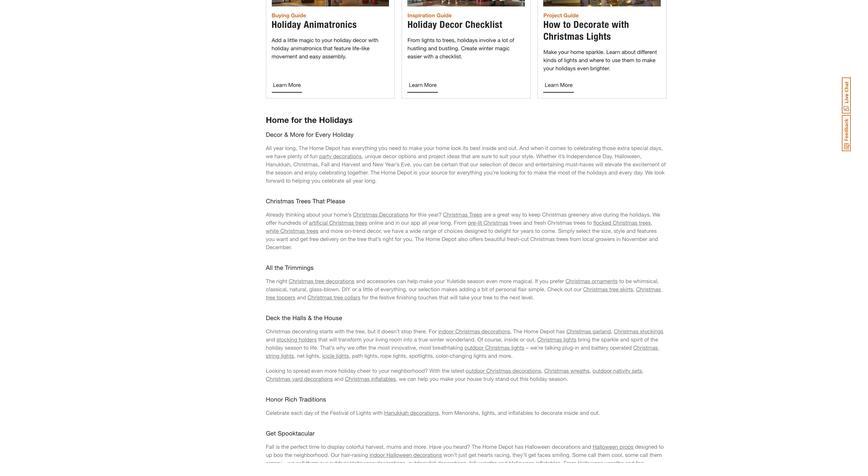 Task type: locate. For each thing, give the bounding box(es) containing it.
home up project
[[436, 145, 450, 151]]

1 vertical spatial look
[[655, 169, 665, 176]]

1 horizontal spatial has
[[515, 444, 524, 450]]

style
[[614, 228, 625, 234]]

3 learn more link from the left
[[544, 78, 574, 93]]

1 horizontal spatial will
[[450, 294, 458, 301]]

everything inside all year long, the home depot has everything you need to make your home look its best inside and out. and when it comes to celebrating those extra special days, we have plenty of fun
[[352, 145, 377, 151]]

1 vertical spatial &
[[308, 314, 312, 322]]

0 horizontal spatial call
[[296, 460, 305, 464]]

can inside looking to spread even more holiday cheer to your neighborhood? with the latest outdoor christmas decorations , christmas wreaths , outdoor nativity sets , christmas yard decorations and christmas inflatables , we can help you make your house truly stand out this holiday season.
[[408, 376, 416, 382]]

year's
[[385, 161, 400, 168]]

0 vertical spatial from
[[570, 236, 581, 242]]

operated
[[610, 345, 632, 351]]

tree down classical,
[[266, 294, 275, 301]]

0 horizontal spatial even
[[312, 368, 323, 374]]

home
[[266, 115, 289, 125], [309, 145, 324, 151], [381, 169, 396, 176], [426, 236, 440, 242], [524, 328, 539, 335], [483, 444, 497, 450]]

project guide how to decorate with christmas lights
[[544, 12, 630, 42]]

winter down for
[[430, 337, 444, 343]]

we right holidays.
[[653, 211, 661, 218]]

2 learn more from the left
[[409, 82, 437, 88]]

simply
[[558, 228, 575, 234]]

2 horizontal spatial in
[[617, 236, 621, 242]]

new
[[373, 161, 384, 168]]

style.
[[522, 153, 535, 159]]

1 vertical spatial indoor
[[370, 452, 385, 459]]

2 horizontal spatial learn more
[[545, 82, 573, 88]]

magic
[[299, 37, 314, 43], [495, 45, 510, 51]]

more down icicle
[[325, 368, 337, 374]]

the inside looking to spread even more holiday cheer to your neighborhood? with the latest outdoor christmas decorations , christmas wreaths , outdoor nativity sets , christmas yard decorations and christmas inflatables , we can help you make your house truly stand out this holiday season.
[[442, 368, 450, 374]]

2 learn more link from the left
[[408, 78, 438, 93]]

holidays inside from lights to trees, holidays involve a lot of hustling and bustling. create winter magic easier with a checklist.
[[458, 37, 478, 43]]

from
[[570, 236, 581, 242], [442, 410, 453, 416]]

will inside the , unique decor options and project ideas that are sure to suit your style. whether it's independence day, halloween, hanukkah, christmas, fall and harvest and new year's eve, you can be certain that our selection of decor and entertaining must-haves will elevate the excitement of the season and enjoy celebrating together. the home depot is your source for everything you're looking for to make the most of the holidays and every day. we look forward to helping you celebrate all year long.
[[596, 161, 604, 168]]

1 horizontal spatial learn more
[[409, 82, 437, 88]]

lights for of
[[356, 410, 371, 416]]

1 vertical spatial in
[[617, 236, 621, 242]]

0 vertical spatial can
[[424, 161, 432, 168]]

the inside the , unique decor options and project ideas that are sure to suit your style. whether it's independence day, halloween, hanukkah, christmas, fall and harvest and new year's eve, you can be certain that our selection of decor and entertaining must-haves will elevate the excitement of the season and enjoy celebrating together. the home depot is your source for everything you're looking for to make the most of the holidays and every day. we look forward to helping you celebrate all year long.
[[371, 169, 380, 176]]

please
[[327, 197, 345, 205]]

online
[[369, 220, 384, 226]]

get
[[300, 236, 308, 242], [469, 452, 477, 459], [529, 452, 536, 459]]

are inside the , unique decor options and project ideas that are sure to suit your style. whether it's independence day, halloween, hanukkah, christmas, fall and harvest and new year's eve, you can be certain that our selection of decor and entertaining must-haves will elevate the excitement of the season and enjoy celebrating together. the home depot is your source for everything you're looking for to make the most of the holidays and every day. we look forward to helping you celebrate all year long.
[[472, 153, 480, 159]]

0 horizontal spatial selection
[[418, 286, 440, 293]]

you inside all year long, the home depot has everything you need to make your home look its best inside and out. and when it comes to celebrating those extra special days, we have plenty of fun
[[379, 145, 388, 151]]

0 vertical spatial have
[[275, 153, 286, 159]]

get inside and more on-trend decor, we have a wide range of choices designed to delight for years to come. simply select the size, style and features you want and get free delivery on the tree that's right for you. the home depot also offers beautiful fresh-cut christmas trees from local growers in november and december.
[[300, 236, 308, 242]]

or right 'diy'
[[352, 286, 357, 293]]

holiday down add
[[272, 45, 289, 51]]

christmas up wonderland.
[[456, 328, 480, 335]]

holidays down "kinds"
[[556, 65, 576, 71]]

holiday inside inspiration guide holiday decor checklist
[[408, 19, 437, 30]]

offer inside bring the sparkle and spirit of the holiday season to life. that's why we offer the most innovative, most breathtaking
[[356, 345, 367, 351]]

guide
[[291, 12, 306, 18], [437, 12, 452, 18], [564, 12, 579, 18]]

year down together.
[[353, 177, 363, 184]]

0 horizontal spatial indoor
[[370, 452, 385, 459]]

2 horizontal spatial most
[[558, 169, 570, 176]]

learn more link down "easier"
[[408, 78, 438, 93]]

0 vertical spatial decor
[[440, 19, 463, 30]]

little inside to be whimsical, classical, natural, glass-blown, diy or a little of everything, our selection makes adding a bit of personal flair simple. check out our
[[363, 286, 373, 293]]

cut
[[521, 236, 529, 242]]

your up artificial
[[322, 211, 333, 218]]

diy
[[342, 286, 351, 293]]

celebrating inside the , unique decor options and project ideas that are sure to suit your style. whether it's independence day, halloween, hanukkah, christmas, fall and harvest and new year's eve, you can be certain that our selection of decor and entertaining must-haves will elevate the excitement of the season and enjoy celebrating together. the home depot is your source for everything you're looking for to make the most of the holidays and every day. we look forward to helping you celebrate all year long.
[[319, 169, 346, 176]]

1 horizontal spatial even
[[486, 278, 498, 285]]

christmas stockings link
[[614, 328, 664, 335]]

extra
[[618, 145, 630, 151]]

buying guide holiday animatronics
[[272, 12, 357, 30]]

get left free
[[300, 236, 308, 242]]

0 horizontal spatial everything
[[352, 145, 377, 151]]

0 horizontal spatial out
[[511, 376, 519, 382]]

1 learn more link from the left
[[272, 78, 302, 93]]

it up whether
[[546, 145, 548, 151]]

festive
[[379, 294, 395, 301]]

0 vertical spatial magic
[[299, 37, 314, 43]]

christmas
[[544, 31, 584, 42], [266, 197, 294, 205], [353, 211, 378, 218], [443, 211, 468, 218], [542, 211, 567, 218], [329, 220, 354, 226], [484, 220, 508, 226], [548, 220, 572, 226], [613, 220, 638, 226], [280, 228, 305, 234], [531, 236, 555, 242], [289, 278, 314, 285], [566, 278, 591, 285], [583, 286, 608, 293], [636, 286, 661, 293], [308, 294, 332, 301], [266, 328, 291, 335], [456, 328, 480, 335], [567, 328, 591, 335], [614, 328, 639, 335], [538, 337, 562, 343], [485, 345, 510, 351], [634, 345, 658, 351], [487, 368, 511, 374], [545, 368, 569, 374], [266, 376, 291, 382], [345, 376, 370, 382]]

1 horizontal spatial winter
[[479, 45, 494, 51]]

christmas up 'already'
[[266, 197, 294, 205]]

2 vertical spatial decor
[[509, 161, 523, 168]]

room
[[390, 337, 402, 343]]

has up they'll
[[515, 444, 524, 450]]

day,
[[603, 153, 614, 159]]

2 horizontal spatial has
[[557, 328, 565, 335]]

0 vertical spatial winter
[[479, 45, 494, 51]]

0 vertical spatial celebrating
[[574, 145, 601, 151]]

animatronics
[[304, 19, 357, 30]]

1 horizontal spatial designed
[[635, 444, 658, 450]]

the up flocked christmas trees link
[[621, 211, 628, 218]]

image for holiday decor checklist image
[[408, 0, 525, 6]]

decor up looking
[[509, 161, 523, 168]]

1 horizontal spatial year
[[353, 177, 363, 184]]

christmas trees that please
[[266, 197, 345, 205]]

0 vertical spatial more
[[331, 228, 343, 234]]

of inside are a great way to keep christmas greenery alive during the holidays. we offer hundreds of
[[303, 220, 308, 226]]

christmas wreaths link
[[545, 368, 590, 374]]

lights, down innovative, on the bottom of page
[[393, 353, 408, 359]]

out inside looking to spread even more holiday cheer to your neighborhood? with the latest outdoor christmas decorations , christmas wreaths , outdoor nativity sets , christmas yard decorations and christmas inflatables , we can help you make your house truly stand out this holiday season.
[[511, 376, 519, 382]]

0 horizontal spatial most
[[378, 345, 390, 351]]

stand
[[496, 376, 509, 382]]

with inside from lights to trees, holidays involve a lot of hustling and bustling. create winter magic easier with a checklist.
[[424, 53, 434, 59]]

perfect
[[291, 444, 308, 450]]

about left different
[[622, 49, 636, 55]]

those
[[603, 145, 616, 151]]

depot
[[326, 145, 340, 151], [397, 169, 412, 176], [442, 236, 457, 242], [540, 328, 555, 335], [499, 444, 514, 450]]

the left trimmings
[[275, 264, 283, 272]]

our down neighborhood. at left bottom
[[320, 460, 328, 464]]

long.
[[365, 177, 377, 184], [441, 220, 453, 226]]

them down halloween props link
[[598, 452, 610, 459]]

touches
[[418, 294, 438, 301]]

learn for how to decorate with christmas lights
[[545, 82, 559, 88]]

0 horizontal spatial offer
[[266, 220, 277, 226]]

halloween
[[525, 444, 551, 450], [593, 444, 618, 450], [387, 452, 412, 459], [350, 460, 375, 464]]

1 learn more from the left
[[273, 82, 301, 88]]

1 vertical spatial home
[[436, 145, 450, 151]]

2 guide from the left
[[437, 12, 452, 18]]

look inside all year long, the home depot has everything you need to make your home look its best inside and out. and when it comes to celebrating those extra special days, we have plenty of fun
[[451, 145, 462, 151]]

range
[[423, 228, 437, 234]]

2 horizontal spatial even
[[578, 65, 589, 71]]

want
[[276, 236, 288, 242]]

1 vertical spatial out.
[[591, 410, 600, 416]]

in down style
[[617, 236, 621, 242]]

0 horizontal spatial learn more link
[[272, 78, 302, 93]]

to inside designed to up boo the neighborhood. our hair-raising
[[659, 444, 664, 450]]

1 guide from the left
[[291, 12, 306, 18]]

be up skirts
[[626, 278, 632, 285]]

a right into
[[414, 337, 417, 343]]

home inside the , unique decor options and project ideas that are sure to suit your style. whether it's independence day, halloween, hanukkah, christmas, fall and harvest and new year's eve, you can be certain that our selection of decor and entertaining must-haves will elevate the excitement of the season and enjoy celebrating together. the home depot is your source for everything you're looking for to make the most of the holidays and every day. we look forward to helping you celebrate all year long.
[[381, 169, 396, 176]]

blown,
[[324, 286, 340, 293]]

trees up pre-
[[469, 211, 482, 218]]

call
[[588, 452, 597, 459], [640, 452, 648, 459], [296, 460, 305, 464]]

creepy…we
[[266, 460, 295, 464]]

learn more for how to decorate with christmas lights
[[545, 82, 573, 88]]

0 vertical spatial all
[[346, 177, 351, 184]]

out. inside all year long, the home depot has everything you need to make your home look its best inside and out. and when it comes to celebrating those extra special days, we have plenty of fun
[[509, 145, 518, 151]]

1 vertical spatial inside
[[504, 337, 519, 343]]

celebrating
[[574, 145, 601, 151], [319, 169, 346, 176]]

offer up path
[[356, 345, 367, 351]]

0 vertical spatial will
[[596, 161, 604, 168]]

learn more link for how to decorate with christmas lights
[[544, 78, 574, 93]]

little inside add a little magic to your holiday decor with holiday animatronics that feature life-like movement and easy assembly.
[[288, 37, 298, 43]]

artificial christmas trees link
[[309, 220, 368, 226]]

learn
[[607, 49, 620, 55], [273, 82, 287, 88], [409, 82, 423, 88], [545, 82, 559, 88]]

during
[[604, 211, 619, 218]]

2 all from the top
[[266, 264, 273, 272]]

get right just
[[469, 452, 477, 459]]

magic inside from lights to trees, holidays involve a lot of hustling and bustling. create winter magic easier with a checklist.
[[495, 45, 510, 51]]

get
[[266, 430, 276, 437]]

all for all year long, the home depot has everything you need to make your home look its best inside and out. and when it comes to celebrating those extra special days, we have plenty of fun
[[266, 145, 272, 151]]

pre-lit christmas link
[[468, 220, 508, 226]]

day
[[304, 410, 313, 416]]

to inside from lights to trees, holidays involve a lot of hustling and bustling. create winter magic easier with a checklist.
[[436, 37, 441, 43]]

neighborhood?
[[391, 368, 428, 374]]

depot inside the , unique decor options and project ideas that are sure to suit your style. whether it's independence day, halloween, hanukkah, christmas, fall and harvest and new year's eve, you can be certain that our selection of decor and entertaining must-haves will elevate the excitement of the season and enjoy celebrating together. the home depot is your source for everything you're looking for to make the most of the holidays and every day. we look forward to helping you celebrate all year long.
[[397, 169, 412, 176]]

learn more link down "kinds"
[[544, 78, 574, 93]]

holidays up create
[[458, 37, 478, 43]]

,
[[362, 153, 363, 159], [651, 220, 653, 226], [633, 286, 635, 293], [510, 328, 512, 335], [611, 328, 613, 335], [294, 353, 296, 359], [349, 353, 351, 359], [541, 368, 543, 374], [590, 368, 591, 374], [642, 368, 644, 374], [396, 376, 398, 382], [439, 410, 441, 416]]

changing
[[450, 353, 472, 359]]

2 horizontal spatial year
[[429, 220, 439, 226]]

1 horizontal spatial fall
[[321, 161, 330, 168]]

decorations up 'diy'
[[326, 278, 355, 285]]

learn more down "easier"
[[409, 82, 437, 88]]

december.
[[266, 244, 292, 251]]

of left the fun
[[304, 153, 309, 159]]

christmas down glass-
[[308, 294, 332, 301]]

0 vertical spatial has
[[342, 145, 350, 151]]

year
[[273, 145, 284, 151], [353, 177, 363, 184], [429, 220, 439, 226]]

home inside all year long, the home depot has everything you need to make your home look its best inside and out. and when it comes to celebrating those extra special days, we have plenty of fun
[[436, 145, 450, 151]]

2 vertical spatial even
[[312, 368, 323, 374]]

0 horizontal spatial learn more
[[273, 82, 301, 88]]

holiday inside buying guide holiday animatronics
[[272, 19, 301, 30]]

trees
[[296, 197, 311, 205], [469, 211, 482, 218]]

0 vertical spatial designed
[[465, 228, 487, 234]]

2 vertical spatial in
[[575, 345, 579, 351]]

0 horizontal spatial guide
[[291, 12, 306, 18]]

0 horizontal spatial is
[[276, 444, 280, 450]]

0 vertical spatial look
[[451, 145, 462, 151]]

we inside the , unique decor options and project ideas that are sure to suit your style. whether it's independence day, halloween, hanukkah, christmas, fall and harvest and new year's eve, you can be certain that our selection of decor and entertaining must-haves will elevate the excitement of the season and enjoy celebrating together. the home depot is your source for everything you're looking for to make the most of the holidays and every day. we look forward to helping you celebrate all year long.
[[646, 169, 653, 176]]

0 horizontal spatial celebrating
[[319, 169, 346, 176]]

and
[[428, 45, 437, 51], [299, 53, 308, 59], [579, 57, 588, 63], [498, 145, 507, 151], [418, 153, 427, 159], [331, 161, 340, 168], [362, 161, 371, 168], [525, 161, 534, 168], [294, 169, 303, 176], [609, 169, 618, 176], [385, 220, 394, 226], [523, 220, 533, 226], [320, 228, 329, 234], [627, 228, 636, 234], [290, 236, 299, 242], [649, 236, 658, 242], [356, 278, 365, 285], [297, 294, 306, 301], [266, 328, 665, 343], [620, 337, 630, 343], [581, 345, 590, 351], [488, 353, 497, 359], [334, 376, 344, 382], [498, 410, 507, 416], [580, 410, 589, 416], [403, 444, 412, 450], [582, 444, 591, 450]]

1 horizontal spatial out
[[565, 286, 572, 293]]

level.
[[522, 294, 534, 301]]

our inside the , unique decor options and project ideas that are sure to suit your style. whether it's independence day, halloween, hanukkah, christmas, fall and harvest and new year's eve, you can be certain that our selection of decor and entertaining must-haves will elevate the excitement of the season and enjoy celebrating together. the home depot is your source for everything you're looking for to make the most of the holidays and every day. we look forward to helping you celebrate all year long.
[[470, 161, 478, 168]]

image for holiday animatronics image
[[272, 0, 389, 6]]

the up decor & more for every holiday
[[304, 115, 317, 125]]

year left the long,
[[273, 145, 284, 151]]

honor
[[266, 396, 283, 403]]

fall
[[321, 161, 330, 168], [266, 444, 274, 450]]

christmas inside christmas string lights
[[634, 345, 658, 351]]

0 vertical spatial in
[[396, 220, 400, 226]]

lights inside 'make your home sparkle. learn about different kinds of lights and where to use them to make your holidays even brighter.'
[[564, 57, 577, 63]]

from inside from lights to trees, holidays involve a lot of hustling and bustling. create winter magic easier with a checklist.
[[408, 37, 420, 43]]

we right decor,
[[384, 228, 391, 234]]

1 horizontal spatial guide
[[437, 12, 452, 18]]

0 vertical spatial &
[[284, 131, 288, 138]]

1 all from the top
[[266, 145, 272, 151]]

1 horizontal spatial it
[[546, 145, 548, 151]]

halloween props link
[[593, 444, 634, 450]]

have inside all year long, the home depot has everything you need to make your home look its best inside and out. and when it comes to celebrating those extra special days, we have plenty of fun
[[275, 153, 286, 159]]

, down we're
[[541, 368, 543, 374]]

2 horizontal spatial guide
[[564, 12, 579, 18]]

2 vertical spatial year
[[429, 220, 439, 226]]

1 horizontal spatial is
[[414, 169, 418, 176]]

inflatables
[[371, 376, 396, 382], [509, 410, 533, 416]]

be inside to be whimsical, classical, natural, glass-blown, diy or a little of everything, our selection makes adding a bit of personal flair simple. check out our
[[626, 278, 632, 285]]

your down animatronics
[[322, 37, 333, 43]]

this inside looking to spread even more holiday cheer to your neighborhood? with the latest outdoor christmas decorations , christmas wreaths , outdoor nativity sets , christmas yard decorations and christmas inflatables , we can help you make your house truly stand out this holiday season.
[[520, 376, 529, 382]]

1 vertical spatial more.
[[414, 444, 428, 450]]

learn inside 'make your home sparkle. learn about different kinds of lights and where to use them to make your holidays even brighter.'
[[607, 49, 620, 55]]

3 learn more from the left
[[545, 82, 573, 88]]

the
[[299, 145, 308, 151], [371, 169, 380, 176], [415, 236, 424, 242], [266, 278, 275, 285], [513, 328, 523, 335], [472, 444, 481, 450]]

even inside looking to spread even more holiday cheer to your neighborhood? with the latest outdoor christmas decorations , christmas wreaths , outdoor nativity sets , christmas yard decorations and christmas inflatables , we can help you make your house truly stand out this holiday season.
[[312, 368, 323, 374]]

0 horizontal spatial little
[[288, 37, 298, 43]]

decorate
[[541, 410, 563, 416]]

from inside artificial christmas trees online and in our app all year long. from pre-lit christmas trees and fresh christmas trees to flocked christmas trees , white christmas trees
[[454, 220, 467, 226]]

celebrate each day of the festival of lights with hanukkah decorations , from menorahs, lights, and inflatables to decorate inside and out.
[[266, 410, 600, 416]]

1 horizontal spatial this
[[520, 376, 529, 382]]

flocked christmas trees link
[[594, 220, 651, 226]]

the right with
[[442, 368, 450, 374]]

every
[[316, 131, 331, 138]]

learn more for holiday animatronics
[[273, 82, 301, 88]]

features
[[637, 228, 657, 234]]

make inside looking to spread even more holiday cheer to your neighborhood? with the latest outdoor christmas decorations , christmas wreaths , outdoor nativity sets , christmas yard decorations and christmas inflatables , we can help you make your house truly stand out this holiday season.
[[440, 376, 454, 382]]

& right halls
[[308, 314, 312, 322]]

, inside the , unique decor options and project ideas that are sure to suit your style. whether it's independence day, halloween, hanukkah, christmas, fall and harvest and new year's eve, you can be certain that our selection of decor and entertaining must-haves will elevate the excitement of the season and enjoy celebrating together. the home depot is your source for everything you're looking for to make the most of the holidays and every day. we look forward to helping you celebrate all year long.
[[362, 153, 363, 159]]

1 horizontal spatial &
[[308, 314, 312, 322]]

inside
[[482, 145, 497, 151], [504, 337, 519, 343], [564, 410, 579, 416]]

stop
[[401, 328, 412, 335]]

feedback link image
[[842, 115, 851, 152]]

decor up hanukkah,
[[266, 131, 283, 138]]

guide right inspiration
[[437, 12, 452, 18]]

checklist
[[466, 19, 503, 30]]

1 horizontal spatial most
[[419, 345, 431, 351]]

1 vertical spatial celebrating
[[319, 169, 346, 176]]

about up artificial
[[306, 211, 320, 218]]

a left bit
[[477, 286, 480, 293]]

add
[[272, 37, 282, 43]]

celebrate
[[266, 410, 290, 416]]

decor inside add a little magic to your holiday decor with holiday animatronics that feature life-like movement and easy assembly.
[[353, 37, 367, 43]]

0 vertical spatial are
[[472, 153, 480, 159]]

2 vertical spatial more
[[325, 368, 337, 374]]

adding
[[459, 286, 476, 293]]

truly
[[484, 376, 494, 382]]

0 horizontal spatial &
[[284, 131, 288, 138]]

1 vertical spatial be
[[626, 278, 632, 285]]

stockings
[[640, 328, 664, 335]]

holiday left season.
[[530, 376, 548, 382]]

check
[[548, 286, 563, 293]]

more for decor
[[424, 82, 437, 88]]

christmas inside are a great way to keep christmas greenery alive during the holidays. we offer hundreds of
[[542, 211, 567, 218]]

for left every
[[306, 131, 314, 138]]

and
[[520, 145, 529, 151]]

you left need
[[379, 145, 388, 151]]

0 horizontal spatial holiday
[[272, 19, 301, 30]]

designed
[[465, 228, 487, 234], [635, 444, 658, 450]]

we up hanukkah,
[[266, 153, 273, 159]]

can down neighborhood?
[[408, 376, 416, 382]]

most inside the , unique decor options and project ideas that are sure to suit your style. whether it's independence day, halloween, hanukkah, christmas, fall and harvest and new year's eve, you can be certain that our selection of decor and entertaining must-haves will elevate the excitement of the season and enjoy celebrating together. the home depot is your source for everything you're looking for to make the most of the holidays and every day. we look forward to helping you celebrate all year long.
[[558, 169, 570, 176]]

lights for christmas
[[587, 31, 611, 42]]

0 horizontal spatial all
[[346, 177, 351, 184]]

holiday for holiday animatronics
[[272, 19, 301, 30]]

won't
[[444, 452, 457, 459]]

celebrating inside all year long, the home depot has everything you need to make your home look its best inside and out. and when it comes to celebrating those extra special days, we have plenty of fun
[[574, 145, 601, 151]]

2 vertical spatial holidays
[[587, 169, 607, 176]]

long. up choices
[[441, 220, 453, 226]]

0 vertical spatial be
[[434, 161, 440, 168]]

1 vertical spatial this
[[520, 376, 529, 382]]

indoor
[[439, 328, 454, 335], [370, 452, 385, 459]]

of right lot
[[510, 37, 514, 43]]

this right the stand on the right
[[520, 376, 529, 382]]

3 guide from the left
[[564, 12, 579, 18]]

right
[[383, 236, 394, 242], [277, 278, 287, 285]]

christmas trees link
[[443, 211, 482, 218]]

1 horizontal spatial offer
[[356, 345, 367, 351]]

learn more for holiday decor checklist
[[409, 82, 437, 88]]

0 horizontal spatial lights
[[356, 410, 371, 416]]

0 horizontal spatial be
[[434, 161, 440, 168]]

, net lights, icicle lights , path lights, rope lights, spotlights, color-changing lights and more.
[[294, 353, 513, 359]]

christmas inside christmas tree toppers
[[636, 286, 661, 293]]

decor up trees,
[[440, 19, 463, 30]]

fall up up
[[266, 444, 274, 450]]

trees down greenery
[[574, 220, 586, 226]]

learn for holiday decor checklist
[[409, 82, 423, 88]]

2 vertical spatial season
[[285, 345, 302, 351]]

0 vertical spatial indoor
[[439, 328, 454, 335]]

home up hearts
[[483, 444, 497, 450]]

holidays
[[458, 37, 478, 43], [556, 65, 576, 71], [587, 169, 607, 176]]

guide for to
[[564, 12, 579, 18]]

1 horizontal spatial holidays
[[556, 65, 576, 71]]

nativity
[[614, 368, 631, 374]]

that up assembly.
[[323, 45, 333, 51]]

guide for animatronics
[[291, 12, 306, 18]]

you down enjoy
[[312, 177, 320, 184]]

0 horizontal spatial about
[[306, 211, 320, 218]]

stocking holders link
[[277, 337, 317, 343]]

haves
[[580, 161, 594, 168]]

and inside bring the sparkle and spirit of the holiday season to life. that's why we offer the most innovative, most breathtaking
[[620, 337, 630, 343]]

we inside looking to spread even more holiday cheer to your neighborhood? with the latest outdoor christmas decorations , christmas wreaths , outdoor nativity sets , christmas yard decorations and christmas inflatables , we can help you make your house truly stand out this holiday season.
[[399, 376, 406, 382]]

0 horizontal spatial have
[[275, 153, 286, 159]]

holiday up string at left
[[266, 345, 283, 351]]

long,
[[285, 145, 297, 151]]

more for to
[[560, 82, 573, 88]]

christmas up stocking
[[266, 328, 291, 335]]

christmas up natural, at the left bottom
[[289, 278, 314, 285]]

holiday up feature
[[334, 37, 351, 43]]

indoor right for
[[439, 328, 454, 335]]

christmas inside and more on-trend decor, we have a wide range of choices designed to delight for years to come. simply select the size, style and features you want and get free delivery on the tree that's right for you. the home depot also offers beautiful fresh-cut christmas trees from local growers in november and december.
[[531, 236, 555, 242]]

0 vertical spatial fall
[[321, 161, 330, 168]]

halloween inside won't just get hearts racing, they'll get faces smiling. some call them cool, some call them creepy…we call them our outdoor halloween decorations,
[[350, 460, 375, 464]]

you right eve,
[[413, 161, 422, 168]]

make your home sparkle. learn about different kinds of lights and where to use them to make your holidays even brighter.
[[544, 49, 657, 71]]

1 horizontal spatial selection
[[480, 161, 502, 168]]

trees left that
[[296, 197, 311, 205]]

our up and christmas tree collars for the festive finishing touches that will take your tree to the next level. on the bottom
[[409, 286, 417, 293]]

the down halloween,
[[624, 161, 632, 168]]

1 horizontal spatial get
[[469, 452, 477, 459]]

your down "kinds"
[[544, 65, 554, 71]]

decorations up the smiling.
[[552, 444, 581, 450]]

pre-
[[468, 220, 478, 226]]

your right make
[[559, 49, 569, 55]]

1 horizontal spatial right
[[383, 236, 394, 242]]

you inside and more on-trend decor, we have a wide range of choices designed to delight for years to come. simply select the size, style and features you want and get free delivery on the tree that's right for you. the home depot also offers beautiful fresh-cut christmas trees from local growers in november and december.
[[266, 236, 275, 242]]

has up party decorations link
[[342, 145, 350, 151]]

1 vertical spatial fall
[[266, 444, 274, 450]]

learn more link for holiday animatronics
[[272, 78, 302, 93]]

we down the excitement
[[646, 169, 653, 176]]

all down december.
[[266, 264, 273, 272]]

1 horizontal spatial are
[[484, 211, 491, 218]]

alive
[[591, 211, 602, 218]]

with inside add a little magic to your holiday decor with holiday animatronics that feature life-like movement and easy assembly.
[[368, 37, 379, 43]]

look down the excitement
[[655, 169, 665, 176]]

of inside from lights to trees, holidays involve a lot of hustling and bustling. create winter magic easier with a checklist.
[[510, 37, 514, 43]]

from down christmas trees link
[[454, 220, 467, 226]]

0 horizontal spatial can
[[397, 278, 406, 285]]

of down thinking
[[303, 220, 308, 226]]

selection up touches
[[418, 286, 440, 293]]

have
[[275, 153, 286, 159], [392, 228, 404, 234]]

icicle lights link
[[322, 353, 349, 359]]

home inside and more on-trend decor, we have a wide range of choices designed to delight for years to come. simply select the size, style and features you want and get free delivery on the tree that's right for you. the home depot also offers beautiful fresh-cut christmas trees from local growers in november and december.
[[426, 236, 440, 242]]

the down flocked
[[592, 228, 600, 234]]

tree up glass-
[[315, 278, 324, 285]]

2 horizontal spatial get
[[529, 452, 536, 459]]

thinking
[[286, 211, 305, 218]]

season inside bring the sparkle and spirit of the holiday season to life. that's why we offer the most innovative, most breathtaking
[[285, 345, 302, 351]]

free
[[310, 236, 319, 242]]

in inside artificial christmas trees online and in our app all year long. from pre-lit christmas trees and fresh christmas trees to flocked christmas trees , white christmas trees
[[396, 220, 400, 226]]

are inside are a great way to keep christmas greenery alive during the holidays. we offer hundreds of
[[484, 211, 491, 218]]

0 horizontal spatial winter
[[430, 337, 444, 343]]

lights left '–'
[[512, 345, 525, 351]]

holidays inside 'make your home sparkle. learn about different kinds of lights and where to use them to make your holidays even brighter.'
[[556, 65, 576, 71]]

all right app
[[422, 220, 427, 226]]

deck the halls & the house
[[266, 314, 342, 322]]

1 vertical spatial selection
[[418, 286, 440, 293]]

and inside add a little magic to your holiday decor with holiday animatronics that feature life-like movement and easy assembly.
[[299, 53, 308, 59]]

depot inside and more on-trend decor, we have a wide range of choices designed to delight for years to come. simply select the size, style and features you want and get free delivery on the tree that's right for you. the home depot also offers beautiful fresh-cut christmas trees from local growers in november and december.
[[442, 236, 457, 242]]

1 vertical spatial offer
[[356, 345, 367, 351]]



Task type: describe. For each thing, give the bounding box(es) containing it.
of down must- on the right top of the page
[[572, 169, 576, 176]]

outdoor left the nativity
[[593, 368, 612, 374]]

make
[[544, 49, 557, 55]]

toppers
[[277, 294, 295, 301]]

live chat image
[[842, 77, 851, 114]]

1 horizontal spatial indoor
[[439, 328, 454, 335]]

smiling.
[[552, 452, 571, 459]]

offers
[[470, 236, 483, 242]]

all year long, the home depot has everything you need to make your home look its best inside and out. and when it comes to celebrating those extra special days, we have plenty of fun
[[266, 145, 665, 159]]

the inside all year long, the home depot has everything you need to make your home look its best inside and out. and when it comes to celebrating those extra special days, we have plenty of fun
[[299, 145, 308, 151]]

our down "christmas ornaments" link
[[574, 286, 582, 293]]

project
[[544, 12, 562, 18]]

guide for decor
[[437, 12, 452, 18]]

harvest,
[[366, 444, 385, 450]]

learn more link for holiday decor checklist
[[408, 78, 438, 93]]

them down neighborhood. at left bottom
[[306, 460, 318, 464]]

tree down bit
[[483, 294, 493, 301]]

2 vertical spatial has
[[515, 444, 524, 450]]

house
[[467, 376, 482, 382]]

long. inside artificial christmas trees online and in our app all year long. from pre-lit christmas trees and fresh christmas trees to flocked christmas trees , white christmas trees
[[441, 220, 453, 226]]

your inside add a little magic to your holiday decor with holiday animatronics that feature life-like movement and easy assembly.
[[322, 37, 333, 43]]

and more on-trend decor, we have a wide range of choices designed to delight for years to come. simply select the size, style and features you want and get free delivery on the tree that's right for you. the home depot also offers beautiful fresh-cut christmas trees from local growers in november and december.
[[266, 228, 660, 251]]

but
[[368, 328, 376, 335]]

transform
[[339, 337, 362, 343]]

hustling
[[408, 45, 427, 51]]

christmas down "christmas ornaments" link
[[583, 286, 608, 293]]

depot inside all year long, the home depot has everything you need to make your home look its best inside and out. and when it comes to celebrating those extra special days, we have plenty of fun
[[326, 145, 340, 151]]

your down but
[[363, 337, 374, 343]]

we inside are a great way to keep christmas greenery alive during the holidays. we offer hundreds of
[[653, 211, 661, 218]]

decorations right hanukkah
[[410, 410, 439, 416]]

look inside the , unique decor options and project ideas that are sure to suit your style. whether it's independence day, halloween, hanukkah, christmas, fall and harvest and new year's eve, you can be certain that our selection of decor and entertaining must-haves will elevate the excitement of the season and enjoy celebrating together. the home depot is your source for everything you're looking for to make the most of the holidays and every day. we look forward to helping you celebrate all year long.
[[655, 169, 665, 176]]

make inside the , unique decor options and project ideas that are sure to suit your style. whether it's independence day, halloween, hanukkah, christmas, fall and harvest and new year's eve, you can be certain that our selection of decor and entertaining must-haves will elevate the excitement of the season and enjoy celebrating together. the home depot is your source for everything you're looking for to make the most of the holidays and every day. we look forward to helping you celebrate all year long.
[[534, 169, 547, 176]]

1 horizontal spatial holiday
[[333, 131, 354, 138]]

for down certain
[[449, 169, 456, 176]]

, right the nativity
[[642, 368, 644, 374]]

christmas down the home's
[[329, 220, 354, 226]]

that inside add a little magic to your holiday decor with holiday animatronics that feature life-like movement and easy assembly.
[[323, 45, 333, 51]]

brighter.
[[591, 65, 610, 71]]

the up hearts
[[472, 444, 481, 450]]

you inside looking to spread even more holiday cheer to your neighborhood? with the latest outdoor christmas decorations , christmas wreaths , outdoor nativity sets , christmas yard decorations and christmas inflatables , we can help you make your house truly stand out this holiday season.
[[430, 376, 439, 382]]

the up outdoor christmas lights link
[[513, 328, 523, 335]]

year inside artificial christmas trees online and in our app all year long. from pre-lit christmas trees and fresh christmas trees to flocked christmas trees , white christmas trees
[[429, 220, 439, 226]]

trees,
[[443, 37, 456, 43]]

time
[[309, 444, 320, 450]]

christmas down cheer
[[345, 376, 370, 382]]

2 horizontal spatial call
[[640, 452, 648, 459]]

tree inside christmas tree toppers
[[266, 294, 275, 301]]

christmas tree toppers link
[[266, 286, 663, 301]]

a left lot
[[498, 37, 501, 43]]

net
[[297, 353, 305, 359]]

to inside artificial christmas trees online and in our app all year long. from pre-lit christmas trees and fresh christmas trees to flocked christmas trees , white christmas trees
[[587, 220, 592, 226]]

icicle
[[322, 353, 335, 359]]

christmas inside project guide how to decorate with christmas lights
[[544, 31, 584, 42]]

about inside 'make your home sparkle. learn about different kinds of lights and where to use them to make your holidays even brighter.'
[[622, 49, 636, 55]]

ornaments
[[592, 278, 618, 285]]

the up classical,
[[266, 278, 275, 285]]

bring the sparkle and spirit of the holiday season to life. that's why we offer the most innovative, most breathtaking
[[266, 337, 660, 351]]

selection inside to be whimsical, classical, natural, glass-blown, diy or a little of everything, our selection makes adding a bit of personal flair simple. check out our
[[418, 286, 440, 293]]

more for animatronics
[[288, 82, 301, 88]]

hundreds
[[278, 220, 301, 226]]

trees up features
[[639, 220, 651, 226]]

0 horizontal spatial decor
[[266, 131, 283, 138]]

your right suit
[[510, 153, 521, 159]]

1 vertical spatial it
[[377, 328, 380, 335]]

mums
[[387, 444, 402, 450]]

outdoor inside won't just get hearts racing, they'll get faces smiling. some call them cool, some call them creepy…we call them our outdoor halloween decorations,
[[329, 460, 349, 464]]

hanukkah decorations link
[[384, 410, 439, 416]]

flair
[[518, 286, 527, 293]]

everything inside the , unique decor options and project ideas that are sure to suit your style. whether it's independence day, halloween, hanukkah, christmas, fall and harvest and new year's eve, you can be certain that our selection of decor and entertaining must-haves will elevate the excitement of the season and enjoy celebrating together. the home depot is your source for everything you're looking for to make the most of the holidays and every day. we look forward to helping you celebrate all year long.
[[457, 169, 482, 176]]

of
[[478, 337, 483, 343]]

1 vertical spatial from
[[442, 410, 453, 416]]

latest
[[451, 368, 464, 374]]

delivery
[[320, 236, 339, 242]]

trees up trend
[[356, 220, 368, 226]]

eve,
[[401, 161, 412, 168]]

of right the excitement
[[661, 161, 666, 168]]

1 horizontal spatial in
[[575, 345, 579, 351]]

be inside the , unique decor options and project ideas that are sure to suit your style. whether it's independence day, halloween, hanukkah, christmas, fall and harvest and new year's eve, you can be certain that our selection of decor and entertaining must-haves will elevate the excitement of the season and enjoy celebrating together. the home depot is your source for everything you're looking for to make the most of the holidays and every day. we look forward to helping you celebrate all year long.
[[434, 161, 440, 168]]

christmas up online
[[353, 211, 378, 218]]

depot up christmas lights link
[[540, 328, 555, 335]]

1 vertical spatial inflatables
[[509, 410, 533, 416]]

life-
[[353, 45, 362, 51]]

1 horizontal spatial out.
[[591, 410, 600, 416]]

, up outdoor christmas lights link
[[510, 328, 512, 335]]

outdoor down of
[[465, 345, 484, 351]]

lot
[[502, 37, 508, 43]]

for
[[429, 328, 437, 335]]

to inside bring the sparkle and spirit of the holiday season to life. that's why we offer the most innovative, most breathtaking
[[304, 345, 309, 351]]

with
[[430, 368, 441, 374]]

the down haves
[[578, 169, 586, 176]]

have inside and more on-trend decor, we have a wide range of choices designed to delight for years to come. simply select the size, style and features you want and get free delivery on the tree that's right for you. the home depot also offers beautiful fresh-cut christmas trees from local growers in november and december.
[[392, 228, 404, 234]]

0 horizontal spatial fall
[[266, 444, 274, 450]]

the right christmas tree decorations and accessories can help make your yuletide season even more magical. if you prefer christmas ornaments
[[266, 278, 618, 285]]

greenery
[[568, 211, 590, 218]]

decorations down '–'
[[513, 368, 541, 374]]

is inside the , unique decor options and project ideas that are sure to suit your style. whether it's independence day, halloween, hanukkah, christmas, fall and harvest and new year's eve, you can be certain that our selection of decor and entertaining must-haves will elevate the excitement of the season and enjoy celebrating together. the home depot is your source for everything you're looking for to make the most of the holidays and every day. we look forward to helping you celebrate all year long.
[[414, 169, 418, 176]]

0 horizontal spatial right
[[277, 278, 287, 285]]

your left source
[[419, 169, 430, 176]]

select
[[576, 228, 591, 234]]

the up battery
[[592, 337, 600, 343]]

fall inside the , unique decor options and project ideas that are sure to suit your style. whether it's independence day, halloween, hanukkah, christmas, fall and harvest and new year's eve, you can be certain that our selection of decor and entertaining must-haves will elevate the excitement of the season and enjoy celebrating together. the home depot is your source for everything you're looking for to make the most of the holidays and every day. we look forward to helping you celebrate all year long.
[[321, 161, 330, 168]]

1 horizontal spatial or
[[520, 337, 525, 343]]

1 vertical spatial decor
[[383, 153, 397, 159]]

depot up racing,
[[499, 444, 514, 450]]

add a little magic to your holiday decor with holiday animatronics that feature life-like movement and easy assembly.
[[272, 37, 379, 59]]

november
[[622, 236, 648, 242]]

a inside add a little magic to your holiday decor with holiday animatronics that feature life-like movement and easy assembly.
[[283, 37, 286, 43]]

halloween down mums
[[387, 452, 412, 459]]

colorful
[[346, 444, 364, 450]]

inflatables inside looking to spread even more holiday cheer to your neighborhood? with the latest outdoor christmas decorations , christmas wreaths , outdoor nativity sets , christmas yard decorations and christmas inflatables , we can help you make your house truly stand out this holiday season.
[[371, 376, 396, 382]]

your up makes
[[434, 278, 445, 285]]

year?
[[428, 211, 442, 218]]

0 vertical spatial more.
[[499, 353, 513, 359]]

the down living
[[369, 345, 376, 351]]

and inside all year long, the home depot has everything you need to make your home look its best inside and out. and when it comes to celebrating those extra special days, we have plenty of fun
[[498, 145, 507, 151]]

decor inside inspiration guide holiday decor checklist
[[440, 19, 463, 30]]

path
[[352, 353, 363, 359]]

enjoy
[[305, 169, 318, 176]]

yuletide
[[446, 278, 466, 285]]

holiday for holiday decor checklist
[[408, 19, 437, 30]]

boo
[[274, 452, 283, 459]]

make inside all year long, the home depot has everything you need to make your home look its best inside and out. and when it comes to celebrating those extra special days, we have plenty of fun
[[409, 145, 422, 151]]

for right collars
[[362, 294, 369, 301]]

decorations up course,
[[482, 328, 510, 335]]

and inside looking to spread even more holiday cheer to your neighborhood? with the latest outdoor christmas decorations , christmas wreaths , outdoor nativity sets , christmas yard decorations and christmas inflatables , we can help you make your house truly stand out this holiday season.
[[334, 376, 344, 382]]

a inside are a great way to keep christmas greenery alive during the holidays. we offer hundreds of
[[493, 211, 496, 218]]

christmas right prefer
[[566, 278, 591, 285]]

to inside add a little magic to your holiday decor with holiday animatronics that feature life-like movement and easy assembly.
[[315, 37, 320, 43]]

like
[[362, 45, 370, 51]]

, unique decor options and project ideas that are sure to suit your style. whether it's independence day, halloween, hanukkah, christmas, fall and harvest and new year's eve, you can be certain that our selection of decor and entertaining must-haves will elevate the excitement of the season and enjoy celebrating together. the home depot is your source for everything you're looking for to make the most of the holidays and every day. we look forward to helping you celebrate all year long.
[[266, 153, 668, 184]]

keep
[[529, 211, 541, 218]]

your down bit
[[471, 294, 482, 301]]

offer inside are a great way to keep christmas greenery alive during the holidays. we offer hundreds of
[[266, 220, 277, 226]]

are a great way to keep christmas greenery alive during the holidays. we offer hundreds of
[[266, 211, 662, 226]]

the down personal
[[501, 294, 508, 301]]

learn for holiday animatronics
[[273, 82, 287, 88]]

1 vertical spatial season
[[467, 278, 485, 285]]

checklist.
[[440, 53, 463, 59]]

, down whimsical,
[[633, 286, 635, 293]]

your inside all year long, the home depot has everything you need to make your home look its best inside and out. and when it comes to celebrating those extra special days, we have plenty of fun
[[424, 145, 435, 151]]

christmas yard decorations link
[[266, 376, 333, 382]]

halls
[[293, 314, 306, 322]]

selection inside the , unique decor options and project ideas that are sure to suit your style. whether it's independence day, halloween, hanukkah, christmas, fall and harvest and new year's eve, you can be certain that our selection of decor and entertaining must-haves will elevate the excitement of the season and enjoy celebrating together. the home depot is your source for everything you're looking for to make the most of the holidays and every day. we look forward to helping you celebrate all year long.
[[480, 161, 502, 168]]

out inside to be whimsical, classical, natural, glass-blown, diy or a little of everything, our selection makes adding a bit of personal flair simple. check out our
[[565, 286, 572, 293]]

way
[[511, 211, 521, 218]]

that down its
[[462, 153, 471, 159]]

of inside and more on-trend decor, we have a wide range of choices designed to delight for years to come. simply select the size, style and features you want and get free delivery on the tree that's right for you. the home depot also offers beautiful fresh-cut christmas trees from local growers in november and december.
[[438, 228, 443, 234]]

1 vertical spatial about
[[306, 211, 320, 218]]

0 horizontal spatial more.
[[414, 444, 428, 450]]

best
[[470, 145, 481, 151]]

every
[[619, 169, 633, 176]]

course,
[[485, 337, 503, 343]]

spread
[[293, 368, 310, 374]]

, inside artificial christmas trees online and in our app all year long. from pre-lit christmas trees and fresh christmas trees to flocked christmas trees , white christmas trees
[[651, 220, 653, 226]]

christmas string lights link
[[266, 345, 660, 359]]

bring
[[578, 337, 591, 343]]

0 vertical spatial trees
[[296, 197, 311, 205]]

all inside the , unique decor options and project ideas that are sure to suit your style. whether it's independence day, halloween, hanukkah, christmas, fall and harvest and new year's eve, you can be certain that our selection of decor and entertaining must-haves will elevate the excitement of the season and enjoy celebrating together. the home depot is your source for everything you're looking for to make the most of the holidays and every day. we look forward to helping you celebrate all year long.
[[346, 177, 351, 184]]

of right festival at the bottom of page
[[350, 410, 355, 416]]

lights inside from lights to trees, holidays involve a lot of hustling and bustling. create winter magic easier with a checklist.
[[422, 37, 435, 43]]

lights, down life. at the bottom left of page
[[306, 353, 321, 359]]

christmas up delight
[[484, 220, 508, 226]]

christmas up the stand on the right
[[487, 368, 511, 374]]

comes
[[550, 145, 566, 151]]

tree down blown,
[[334, 294, 343, 301]]

of right bit
[[490, 286, 494, 293]]

the down entertaining
[[549, 169, 556, 176]]

for left you.
[[395, 236, 402, 242]]

all inside artificial christmas trees online and in our app all year long. from pre-lit christmas trees and fresh christmas trees to flocked christmas trees , white christmas trees
[[422, 220, 427, 226]]

make up touches
[[419, 278, 433, 285]]

home up the long,
[[266, 115, 289, 125]]

1 vertical spatial winter
[[430, 337, 444, 343]]

we inside and more on-trend decor, we have a wide range of choices designed to delight for years to come. simply select the size, style and features you want and get free delivery on the tree that's right for you. the home depot also offers beautiful fresh-cut christmas trees from local growers in november and december.
[[384, 228, 391, 234]]

of inside bring the sparkle and spirit of the holiday season to life. that's why we offer the most innovative, most breathtaking
[[645, 337, 649, 343]]

from inside and more on-trend decor, we have a wide range of choices designed to delight for years to come. simply select the size, style and features you want and get free delivery on the tree that's right for you. the home depot also offers beautiful fresh-cut christmas trees from local growers in november and december.
[[570, 236, 581, 242]]

won't just get hearts racing, they'll get faces smiling. some call them cool, some call them creepy…we call them our outdoor halloween decorations,
[[266, 452, 664, 464]]

christmas down looking
[[266, 376, 291, 382]]

designed inside designed to up boo the neighborhood. our hair-raising
[[635, 444, 658, 450]]

we inside bring the sparkle and spirit of the holiday season to life. that's why we offer the most innovative, most breathtaking
[[348, 345, 355, 351]]

1 vertical spatial more
[[499, 278, 512, 285]]

holidays
[[319, 115, 353, 125]]

season.
[[549, 376, 568, 382]]

winter inside from lights to trees, holidays involve a lot of hustling and bustling. create winter magic easier with a checklist.
[[479, 45, 494, 51]]

trees inside and more on-trend decor, we have a wide range of choices designed to delight for years to come. simply select the size, style and features you want and get free delivery on the tree that's right for you. the home depot also offers beautiful fresh-cut christmas trees from local growers in november and december.
[[557, 236, 569, 242]]

trees up free
[[307, 228, 319, 234]]

suit
[[500, 153, 508, 159]]

fresh
[[534, 220, 546, 226]]

string
[[266, 353, 280, 359]]

we inside all year long, the home depot has everything you need to make your home look its best inside and out. and when it comes to celebrating those extra special days, we have plenty of fun
[[266, 153, 273, 159]]

, left net
[[294, 353, 296, 359]]

or inside to be whimsical, classical, natural, glass-blown, diy or a little of everything, our selection makes adding a bit of personal flair simple. check out our
[[352, 286, 357, 293]]

make inside 'make your home sparkle. learn about different kinds of lights and where to use them to make your holidays even brighter.'
[[643, 57, 656, 63]]

, left "outdoor nativity sets" link
[[590, 368, 591, 374]]

to inside are a great way to keep christmas greenery alive during the holidays. we offer hundreds of
[[523, 211, 527, 218]]

outdoor up house
[[466, 368, 485, 374]]

0 vertical spatial help
[[408, 278, 418, 285]]

growers
[[596, 236, 615, 242]]

more inside and more on-trend decor, we have a wide range of choices designed to delight for years to come. simply select the size, style and features you want and get free delivery on the tree that's right for you. the home depot also offers beautiful fresh-cut christmas trees from local growers in november and december.
[[331, 228, 343, 234]]

0 horizontal spatial will
[[329, 337, 337, 343]]

1 vertical spatial has
[[557, 328, 565, 335]]

tree inside and more on-trend decor, we have a wide range of choices designed to delight for years to come. simply select the size, style and features you want and get free delivery on the tree that's right for you. the home depot also offers beautiful fresh-cut christmas trees from local growers in november and december.
[[357, 236, 367, 242]]

image for how to decorate with christmas lights image
[[544, 0, 661, 6]]

holidays inside the , unique decor options and project ideas that are sure to suit your style. whether it's independence day, halloween, hanukkah, christmas, fall and harvest and new year's eve, you can be certain that our selection of decor and entertaining must-haves will elevate the excitement of the season and enjoy celebrating together. the home depot is your source for everything you're looking for to make the most of the holidays and every day. we look forward to helping you celebrate all year long.
[[587, 169, 607, 176]]

1 horizontal spatial call
[[588, 452, 597, 459]]

, left menorahs,
[[439, 410, 441, 416]]

the inside designed to up boo the neighborhood. our hair-raising
[[285, 452, 292, 459]]

our
[[331, 452, 340, 459]]

the inside are a great way to keep christmas greenery alive during the holidays. we offer hundreds of
[[621, 211, 628, 218]]

season inside the , unique decor options and project ideas that are sure to suit your style. whether it's independence day, halloween, hanukkah, christmas, fall and harvest and new year's eve, you can be certain that our selection of decor and entertaining must-haves will elevate the excitement of the season and enjoy celebrating together. the home depot is your source for everything you're looking for to make the most of the holidays and every day. we look forward to helping you celebrate all year long.
[[275, 169, 293, 176]]

the up boo
[[281, 444, 289, 450]]

decor,
[[367, 228, 382, 234]]

out,
[[527, 337, 536, 343]]

of inside 'make your home sparkle. learn about different kinds of lights and where to use them to make your holidays even brighter.'
[[558, 57, 563, 63]]

classical,
[[266, 286, 288, 293]]

honor rich traditions
[[266, 396, 326, 403]]

lights down of
[[474, 353, 487, 359]]

christmas down course,
[[485, 345, 510, 351]]

, up the sparkle
[[611, 328, 613, 335]]

our inside won't just get hearts racing, they'll get faces smiling. some call them cool, some call them creepy…we call them our outdoor halloween decorations,
[[320, 460, 328, 464]]

even inside 'make your home sparkle. learn about different kinds of lights and where to use them to make your holidays even brighter.'
[[578, 65, 589, 71]]

your down "rope"
[[379, 368, 390, 374]]

certain
[[442, 161, 458, 168]]

0 horizontal spatial this
[[418, 211, 427, 218]]

there.
[[414, 328, 427, 335]]

collars
[[345, 294, 361, 301]]

a inside and more on-trend decor, we have a wide range of choices designed to delight for years to come. simply select the size, style and features you want and get free delivery on the tree that's right for you. the home depot also offers beautiful fresh-cut christmas trees from local growers in november and december.
[[405, 228, 408, 234]]

the up 'transform'
[[346, 328, 354, 335]]

2 horizontal spatial decor
[[509, 161, 523, 168]]

yard
[[292, 376, 303, 382]]

inspiration
[[408, 12, 435, 18]]

can inside the , unique decor options and project ideas that are sure to suit your style. whether it's independence day, halloween, hanukkah, christmas, fall and harvest and new year's eve, you can be certain that our selection of decor and entertaining must-haves will elevate the excitement of the season and enjoy celebrating together. the home depot is your source for everything you're looking for to make the most of the holidays and every day. we look forward to helping you celebrate all year long.
[[424, 161, 432, 168]]

christmas down hundreds
[[280, 228, 305, 234]]

them inside 'make your home sparkle. learn about different kinds of lights and where to use them to make your holidays even brighter.'
[[622, 57, 635, 63]]

the up forward
[[266, 169, 274, 176]]

for up app
[[410, 211, 417, 218]]

lights down why on the bottom left of page
[[336, 353, 349, 359]]

christmas up simply
[[548, 220, 572, 226]]

artificial christmas trees online and in our app all year long. from pre-lit christmas trees and fresh christmas trees to flocked christmas trees , white christmas trees
[[266, 220, 654, 234]]

with inside project guide how to decorate with christmas lights
[[612, 19, 630, 30]]

magic inside add a little magic to your holiday decor with holiday animatronics that feature life-like movement and easy assembly.
[[299, 37, 314, 43]]

the inside and more on-trend decor, we have a wide range of choices designed to delight for years to come. simply select the size, style and features you want and get free delivery on the tree that's right for you. the home depot also offers beautiful fresh-cut christmas trees from local growers in november and december.
[[415, 236, 424, 242]]

whimsical,
[[634, 278, 659, 285]]

lights, right path
[[365, 353, 379, 359]]

the left house
[[314, 314, 323, 322]]

for up decor & more for every holiday
[[291, 115, 302, 125]]

magical.
[[513, 278, 534, 285]]

you up won't
[[443, 444, 452, 450]]

home up out,
[[524, 328, 539, 335]]

easier
[[408, 53, 422, 59]]

the left festive
[[370, 294, 378, 301]]

long. inside the , unique decor options and project ideas that are sure to suit your style. whether it's independence day, halloween, hanukkah, christmas, fall and harvest and new year's eve, you can be certain that our selection of decor and entertaining must-haves will elevate the excitement of the season and enjoy celebrating together. the home depot is your source for everything you're looking for to make the most of the holidays and every day. we look forward to helping you celebrate all year long.
[[365, 177, 377, 184]]

that down makes
[[439, 294, 449, 301]]

holiday left cheer
[[339, 368, 356, 374]]

great
[[497, 211, 510, 218]]

christmas up bring
[[567, 328, 591, 335]]

a up collars
[[359, 286, 362, 293]]

talking
[[545, 345, 561, 351]]

1 vertical spatial can
[[397, 278, 406, 285]]

christmas up style
[[613, 220, 638, 226]]

christmas string lights
[[266, 345, 660, 359]]

christmas lights link
[[538, 337, 577, 343]]

designed inside and more on-trend decor, we have a wide range of choices designed to delight for years to come. simply select the size, style and features you want and get free delivery on the tree that's right for you. the home depot also offers beautiful fresh-cut christmas trees from local growers in november and december.
[[465, 228, 487, 234]]

to inside project guide how to decorate with christmas lights
[[563, 19, 571, 30]]

1 horizontal spatial trees
[[469, 211, 482, 218]]

true
[[419, 337, 428, 343]]

decorations up harvest
[[333, 153, 362, 159]]

right inside and more on-trend decor, we have a wide range of choices designed to delight for years to come. simply select the size, style and features you want and get free delivery on the tree that's right for you. the home depot also offers beautiful fresh-cut christmas trees from local growers in november and december.
[[383, 236, 394, 242]]

year inside the , unique decor options and project ideas that are sure to suit your style. whether it's independence day, halloween, hanukkah, christmas, fall and harvest and new year's eve, you can be certain that our selection of decor and entertaining must-haves will elevate the excitement of the season and enjoy celebrating together. the home depot is your source for everything you're looking for to make the most of the holidays and every day. we look forward to helping you celebrate all year long.
[[353, 177, 363, 184]]

decorations down spread
[[304, 376, 333, 382]]

to inside to be whimsical, classical, natural, glass-blown, diy or a little of everything, our selection makes adding a bit of personal flair simple. check out our
[[620, 278, 624, 285]]

innovative,
[[392, 345, 418, 351]]

and inside from lights to trees, holidays involve a lot of hustling and bustling. create winter magic easier with a checklist.
[[428, 45, 437, 51]]

simple.
[[529, 286, 546, 293]]

christmas up season.
[[545, 368, 569, 374]]

indoor halloween decorations link
[[370, 452, 442, 459]]

excitement
[[633, 161, 660, 168]]

holiday inside bring the sparkle and spirit of the holiday season to life. that's why we offer the most innovative, most breathtaking
[[266, 345, 283, 351]]

all for all the trimmings
[[266, 264, 273, 272]]

2 vertical spatial inside
[[564, 410, 579, 416]]



Task type: vqa. For each thing, say whether or not it's contained in the screenshot.
GET A FREE CONSULTATION button
no



